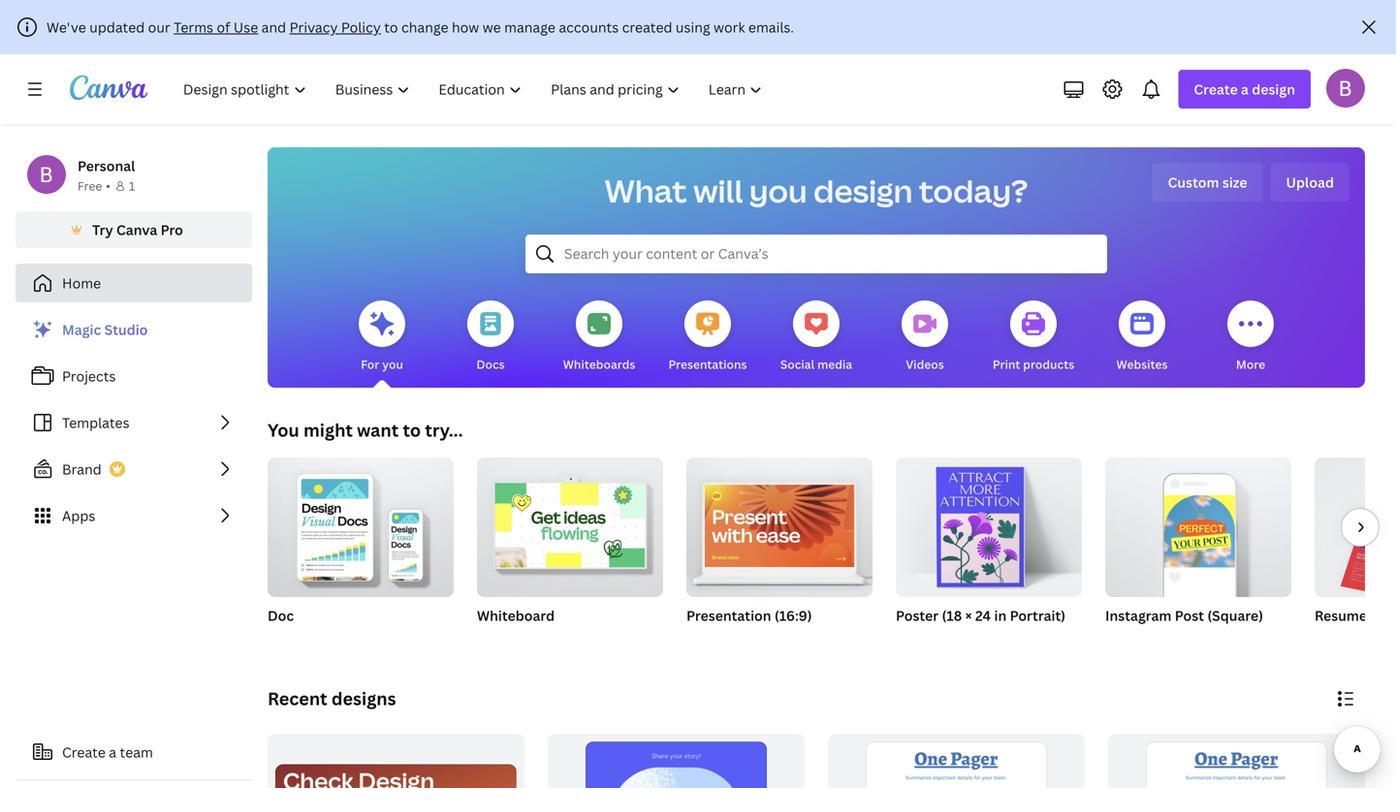 Task type: vqa. For each thing, say whether or not it's contained in the screenshot.
TYPECRAFT image
no



Task type: locate. For each thing, give the bounding box(es) containing it.
videos
[[906, 356, 944, 372]]

to
[[384, 18, 398, 36], [403, 418, 421, 442]]

post
[[1175, 606, 1204, 625]]

magic studio link
[[16, 310, 252, 349]]

group
[[268, 450, 454, 597], [477, 450, 663, 597], [686, 450, 873, 597], [896, 450, 1082, 597], [1105, 450, 1291, 597], [1315, 458, 1396, 597], [268, 734, 524, 788], [548, 734, 805, 788], [828, 734, 1085, 788], [1108, 734, 1365, 788]]

design left bob builder icon on the right
[[1252, 80, 1295, 98]]

whiteboard
[[477, 606, 555, 625]]

you
[[268, 418, 299, 442]]

1 horizontal spatial to
[[403, 418, 421, 442]]

poster (18 × 24 in portrait)
[[896, 606, 1066, 625]]

1 vertical spatial create
[[62, 743, 106, 762]]

to right policy
[[384, 18, 398, 36]]

create
[[1194, 80, 1238, 98], [62, 743, 106, 762]]

apps link
[[16, 496, 252, 535]]

0 horizontal spatial to
[[384, 18, 398, 36]]

bob builder image
[[1326, 69, 1365, 107]]

create left team
[[62, 743, 106, 762]]

emails.
[[748, 18, 794, 36]]

you
[[749, 170, 807, 212], [382, 356, 403, 372]]

templates link
[[16, 403, 252, 442]]

a inside button
[[109, 743, 116, 762]]

brand link
[[16, 450, 252, 489]]

24
[[975, 606, 991, 625]]

projects link
[[16, 357, 252, 396]]

media
[[817, 356, 852, 372]]

instagram post (square) group
[[1105, 450, 1291, 650]]

presentation
[[686, 606, 771, 625]]

more button
[[1227, 287, 1274, 388]]

home
[[62, 274, 101, 292]]

None search field
[[525, 235, 1107, 273]]

0 vertical spatial a
[[1241, 80, 1249, 98]]

products
[[1023, 356, 1074, 372]]

0 vertical spatial create
[[1194, 80, 1238, 98]]

and
[[261, 18, 286, 36]]

Search search field
[[564, 236, 1068, 272]]

pro
[[161, 221, 183, 239]]

design
[[1252, 80, 1295, 98], [814, 170, 913, 212]]

templates
[[62, 413, 129, 432]]

1 horizontal spatial a
[[1241, 80, 1249, 98]]

design up search "search box"
[[814, 170, 913, 212]]

to left try...
[[403, 418, 421, 442]]

try...
[[425, 418, 463, 442]]

you right for
[[382, 356, 403, 372]]

presentations button
[[668, 287, 747, 388]]

in
[[994, 606, 1007, 625]]

custom size
[[1168, 173, 1247, 191]]

1 horizontal spatial create
[[1194, 80, 1238, 98]]

0 horizontal spatial you
[[382, 356, 403, 372]]

•
[[106, 178, 110, 194]]

a up size
[[1241, 80, 1249, 98]]

create inside button
[[62, 743, 106, 762]]

print
[[993, 356, 1020, 372]]

a for design
[[1241, 80, 1249, 98]]

a inside dropdown button
[[1241, 80, 1249, 98]]

create a design button
[[1178, 70, 1311, 109]]

presentation (16:9) group
[[686, 450, 873, 650]]

1 horizontal spatial design
[[1252, 80, 1295, 98]]

print products button
[[993, 287, 1074, 388]]

will
[[693, 170, 743, 212]]

accounts
[[559, 18, 619, 36]]

0 vertical spatial you
[[749, 170, 807, 212]]

0 vertical spatial design
[[1252, 80, 1295, 98]]

0 horizontal spatial a
[[109, 743, 116, 762]]

(square)
[[1207, 606, 1263, 625]]

create a design
[[1194, 80, 1295, 98]]

you right will
[[749, 170, 807, 212]]

docs button
[[467, 287, 514, 388]]

presentations
[[668, 356, 747, 372]]

manage
[[504, 18, 555, 36]]

1 vertical spatial a
[[109, 743, 116, 762]]

websites button
[[1116, 287, 1168, 388]]

0 horizontal spatial create
[[62, 743, 106, 762]]

a
[[1241, 80, 1249, 98], [109, 743, 116, 762]]

0 vertical spatial to
[[384, 18, 398, 36]]

social media button
[[780, 287, 852, 388]]

work
[[714, 18, 745, 36]]

create inside dropdown button
[[1194, 80, 1238, 98]]

a left team
[[109, 743, 116, 762]]

policy
[[341, 18, 381, 36]]

videos button
[[902, 287, 948, 388]]

resume
[[1315, 606, 1367, 625]]

1 vertical spatial design
[[814, 170, 913, 212]]

doc group
[[268, 450, 454, 650]]

top level navigation element
[[171, 70, 779, 109]]

instagram
[[1105, 606, 1172, 625]]

free •
[[78, 178, 110, 194]]

home link
[[16, 264, 252, 302]]

1 vertical spatial you
[[382, 356, 403, 372]]

create up custom size
[[1194, 80, 1238, 98]]

custom size button
[[1152, 163, 1263, 202]]

×
[[965, 606, 972, 625]]

apps
[[62, 507, 95, 525]]

resume group
[[1315, 458, 1396, 650]]

list
[[16, 310, 252, 535]]



Task type: describe. For each thing, give the bounding box(es) containing it.
1 vertical spatial to
[[403, 418, 421, 442]]

poster
[[896, 606, 939, 625]]

poster (18 × 24 in portrait) group
[[896, 450, 1082, 650]]

size
[[1222, 173, 1247, 191]]

our
[[148, 18, 170, 36]]

you might want to try...
[[268, 418, 463, 442]]

0 horizontal spatial design
[[814, 170, 913, 212]]

updated
[[89, 18, 145, 36]]

social media
[[780, 356, 852, 372]]

create a team button
[[16, 733, 252, 772]]

whiteboard group
[[477, 450, 663, 650]]

what
[[605, 170, 687, 212]]

you inside button
[[382, 356, 403, 372]]

for
[[361, 356, 379, 372]]

1 horizontal spatial you
[[749, 170, 807, 212]]

recent
[[268, 687, 327, 711]]

create for create a team
[[62, 743, 106, 762]]

create for create a design
[[1194, 80, 1238, 98]]

upload
[[1286, 173, 1334, 191]]

whiteboards button
[[563, 287, 635, 388]]

social
[[780, 356, 815, 372]]

recent designs
[[268, 687, 396, 711]]

whiteboards
[[563, 356, 635, 372]]

how
[[452, 18, 479, 36]]

try
[[92, 221, 113, 239]]

try canva pro
[[92, 221, 183, 239]]

1
[[129, 178, 135, 194]]

design inside dropdown button
[[1252, 80, 1295, 98]]

want
[[357, 418, 399, 442]]

canva
[[116, 221, 157, 239]]

of
[[217, 18, 230, 36]]

privacy policy link
[[289, 18, 381, 36]]

personal
[[78, 157, 135, 175]]

try canva pro button
[[16, 211, 252, 248]]

studio
[[104, 320, 148, 339]]

a for team
[[109, 743, 116, 762]]

terms
[[174, 18, 213, 36]]

change
[[401, 18, 448, 36]]

team
[[120, 743, 153, 762]]

designs
[[331, 687, 396, 711]]

magic studio
[[62, 320, 148, 339]]

print products
[[993, 356, 1074, 372]]

might
[[303, 418, 353, 442]]

created
[[622, 18, 672, 36]]

what will you design today?
[[605, 170, 1028, 212]]

using
[[676, 18, 710, 36]]

we've
[[47, 18, 86, 36]]

doc
[[268, 606, 294, 625]]

more
[[1236, 356, 1265, 372]]

today?
[[919, 170, 1028, 212]]

use
[[234, 18, 258, 36]]

we've updated our terms of use and privacy policy to change how we manage accounts created using work emails.
[[47, 18, 794, 36]]

presentation (16:9)
[[686, 606, 812, 625]]

(16:9)
[[775, 606, 812, 625]]

brand
[[62, 460, 102, 478]]

we
[[483, 18, 501, 36]]

magic
[[62, 320, 101, 339]]

projects
[[62, 367, 116, 385]]

(18
[[942, 606, 962, 625]]

for you button
[[359, 287, 405, 388]]

docs
[[476, 356, 505, 372]]

portrait)
[[1010, 606, 1066, 625]]

terms of use link
[[174, 18, 258, 36]]

for you
[[361, 356, 403, 372]]

privacy
[[289, 18, 338, 36]]

custom
[[1168, 173, 1219, 191]]

list containing magic studio
[[16, 310, 252, 535]]

create a team
[[62, 743, 153, 762]]

upload button
[[1271, 163, 1350, 202]]

instagram post (square)
[[1105, 606, 1263, 625]]

free
[[78, 178, 102, 194]]

websites
[[1116, 356, 1168, 372]]



